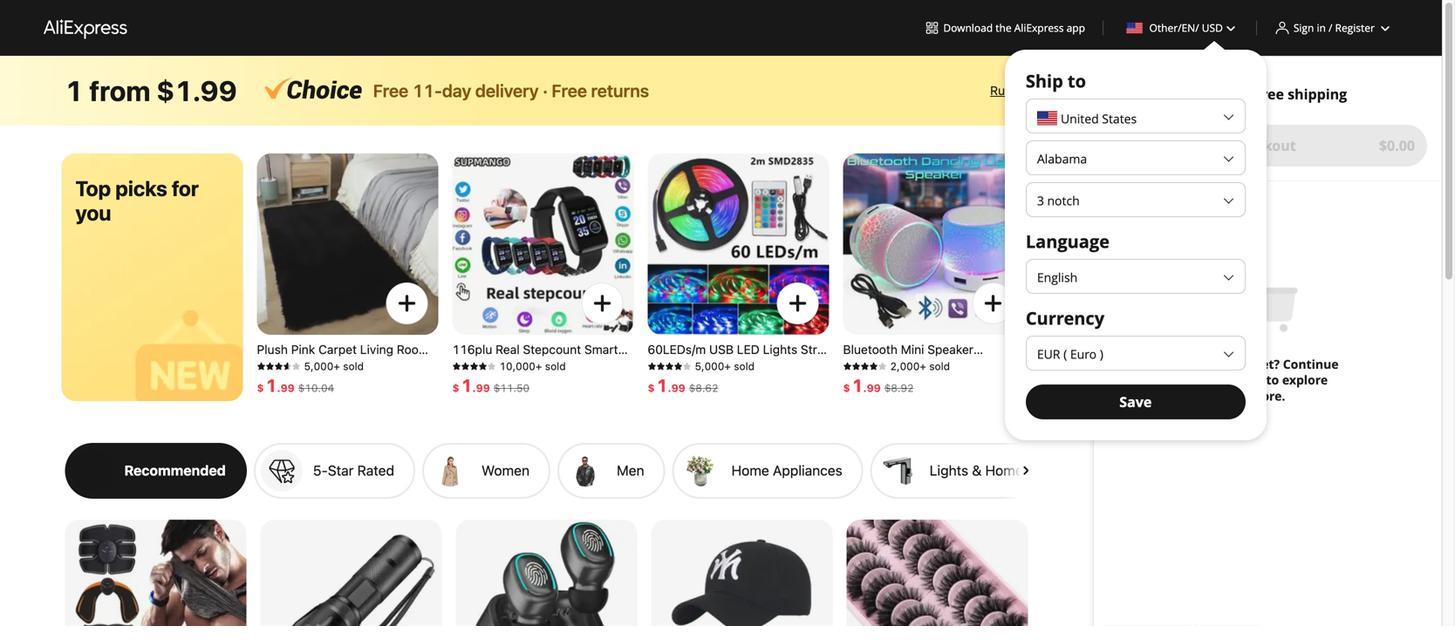 Task type: describe. For each thing, give the bounding box(es) containing it.
1 vertical spatial 3
[[1038, 192, 1044, 209]]

0 vertical spatial speaker
[[928, 343, 974, 357]]

function
[[523, 358, 571, 373]]

thick
[[383, 358, 414, 373]]

colorful
[[944, 358, 989, 373]]

$ for 116plu real stepcount smart watch multi function step connected smart watch for men and women suitable for and android
[[453, 382, 460, 394]]

recommended
[[124, 463, 226, 479]]

0 vertical spatial carpets
[[311, 374, 356, 388]]

sound
[[960, 390, 996, 404]]

usd
[[1202, 21, 1223, 35]]

sold for stepcount
[[545, 360, 566, 373]]

0 vertical spatial 3
[[1221, 85, 1229, 103]]

language
[[1026, 230, 1110, 254]]

6 9 from the left
[[679, 382, 686, 394]]

fluffy
[[322, 358, 354, 373]]

more.
[[1250, 388, 1286, 405]]

lighting
[[740, 405, 786, 420]]

1 for plush
[[266, 375, 277, 396]]

explore
[[1283, 372, 1328, 389]]

1 vertical spatial speaker
[[895, 358, 941, 373]]

pick
[[1189, 85, 1217, 103]]

sign
[[1294, 21, 1315, 35]]

. for 60leds/m usb led lights strip tape 2m 2835 24 key ir remote control for kitchen closet bedroom pc tv backlight home lighting
[[668, 382, 672, 394]]

2 free from the left
[[552, 80, 587, 101]]

led inside the bluetooth mini speaker wireless speaker colorful led tf card usb subwoofer portable mp3 music sound column for pc phone
[[992, 358, 1015, 373]]

1 horizontal spatial lights
[[930, 463, 969, 479]]

for for step
[[601, 390, 619, 404]]

make
[[1143, 390, 1173, 404]]

1 horizontal spatial and
[[480, 390, 503, 404]]

5,000+ sold for carpet
[[304, 360, 364, 373]]

strip
[[801, 343, 828, 357]]

home inside 60leds/m usb led lights strip tape 2m 2835 24 key ir remote control for kitchen closet bedroom pc tv backlight home lighting
[[704, 405, 737, 420]]

men inside the '116plu real stepcount smart watch multi function step connected smart watch for men and women suitable for and android'
[[453, 390, 477, 404]]

step
[[575, 358, 601, 373]]

usb inside the bluetooth mini speaker wireless speaker colorful led tf card usb subwoofer portable mp3 music sound column for pc phone
[[892, 374, 916, 388]]

the
[[996, 21, 1012, 35]]

tools
[[1039, 405, 1069, 420]]

android
[[478, 405, 522, 420]]

to inside no items yet? continue shopping to explore more.
[[1267, 372, 1280, 389]]

 for plush pink carpet living room decoration fluffy rug thick bedroom carpets anti slip floor soft solid large carpets
[[393, 290, 421, 318]]

ship to
[[1026, 69, 1087, 93]]

pc for for
[[742, 390, 758, 404]]

tf
[[843, 374, 858, 388]]

sold for speaker
[[930, 360, 950, 373]]

60leds/m
[[648, 343, 706, 357]]

subwoofer
[[919, 374, 980, 388]]

$ for plush pink carpet living room decoration fluffy rug thick bedroom carpets anti slip floor soft solid large carpets
[[257, 382, 264, 394]]

1 for 60leds/m
[[657, 375, 668, 396]]

3 9 from the left
[[476, 382, 483, 394]]

you
[[75, 201, 111, 225]]

24
[[733, 358, 749, 373]]

pc for music
[[912, 405, 928, 420]]

for inside 60leds/m usb led lights strip tape 2m 2835 24 key ir remote control for kitchen closet bedroom pc tv backlight home lighting
[[739, 374, 755, 388]]

eur
[[1038, 346, 1061, 363]]

$ 1 . 9 9 $10.04
[[257, 375, 334, 396]]

ir
[[776, 358, 787, 373]]

$ for bluetooth mini speaker wireless speaker colorful led tf card usb subwoofer portable mp3 music sound column for pc phone
[[843, 382, 851, 394]]

bag
[[1072, 405, 1094, 420]]

card
[[861, 374, 888, 388]]

for for 3
[[1233, 85, 1253, 103]]

remote
[[648, 374, 691, 388]]

lights & home improvement
[[930, 463, 1110, 479]]

free
[[1257, 85, 1285, 103]]

)
[[1100, 346, 1104, 363]]

floor
[[409, 374, 438, 388]]

$ for 60leds/m usb led lights strip tape 2m 2835 24 key ir remote control for kitchen closet bedroom pc tv backlight home lighting
[[648, 382, 655, 394]]

from
[[89, 74, 150, 107]]

top
[[75, 176, 111, 201]]

for for tf
[[890, 405, 908, 420]]

checkout
[[1231, 136, 1297, 155]]

60leds/m usb led lights strip tape 2m 2835 24 key ir remote control for kitchen closet bedroom pc tv backlight home lighting
[[648, 343, 828, 420]]

lights inside 60leds/m usb led lights strip tape 2m 2835 24 key ir remote control for kitchen closet bedroom pc tv backlight home lighting
[[763, 343, 798, 357]]

rated
[[358, 463, 394, 479]]

english
[[1038, 269, 1078, 286]]

no items yet? continue shopping to explore more.
[[1197, 356, 1339, 405]]

1 horizontal spatial smart
[[585, 343, 618, 357]]

13
[[1039, 343, 1054, 357]]

connected
[[453, 374, 514, 388]]

wireless
[[843, 358, 891, 373]]

en
[[1182, 21, 1196, 35]]

5 9 from the left
[[672, 382, 679, 394]]

·
[[543, 80, 548, 101]]

eye
[[1039, 358, 1059, 373]]

eyeshadow
[[1132, 374, 1195, 388]]

stepcount
[[523, 343, 581, 357]]

up
[[1176, 390, 1192, 404]]

&
[[972, 463, 982, 479]]

women inside the '116plu real stepcount smart watch multi function step connected smart watch for men and women suitable for and android'
[[506, 390, 549, 404]]

 for 116plu real stepcount smart watch multi function step connected smart watch for men and women suitable for and android
[[589, 290, 617, 318]]

day
[[442, 80, 472, 101]]

cosmetic
[[1039, 374, 1092, 388]]

1 vertical spatial watch
[[555, 374, 590, 388]]

blush
[[1039, 390, 1070, 404]]

1 for bluetooth
[[852, 375, 864, 396]]

home right the &
[[986, 463, 1023, 479]]

mini
[[901, 343, 925, 357]]

sold for led
[[734, 360, 755, 373]]

0 horizontal spatial smart
[[518, 374, 551, 388]]

1 for 116plu
[[461, 375, 473, 396]]

aliexpress
[[1015, 21, 1064, 35]]

foundation
[[1111, 358, 1174, 373]]

1 left the from
[[65, 74, 83, 107]]

delivery
[[476, 80, 539, 101]]

makeup
[[1085, 343, 1129, 357]]

4 9 from the left
[[483, 382, 490, 394]]

1 free from the left
[[373, 80, 409, 101]]

7 9 from the left
[[867, 382, 874, 394]]

. for plush pink carpet living room decoration fluffy rug thick bedroom carpets anti slip floor soft solid large carpets
[[277, 382, 281, 394]]

suitable
[[552, 390, 597, 404]]

app
[[1067, 21, 1086, 35]]

5-star rated
[[313, 463, 394, 479]]

rug
[[358, 358, 380, 373]]

kitchen
[[758, 374, 801, 388]]

soft for solid
[[257, 390, 280, 404]]

1 horizontal spatial men
[[617, 463, 645, 479]]

ship
[[1026, 69, 1064, 93]]

sold for carpet
[[343, 360, 364, 373]]

continue
[[1284, 356, 1339, 373]]

5-
[[313, 463, 328, 479]]

13 pcs makeup brushes set eye shadow foundation women cosmetic brush eyeshadow blush beauty soft make up tools bag
[[1039, 343, 1220, 420]]

$ 1 . 9 9 $8.62
[[648, 375, 719, 396]]



Task type: locate. For each thing, give the bounding box(es) containing it.
watch up 'suitable'
[[555, 374, 590, 388]]

home
[[704, 405, 737, 420], [732, 463, 769, 479], [986, 463, 1023, 479]]

real
[[496, 343, 520, 357]]

free right ·
[[552, 80, 587, 101]]

free left 11-
[[373, 80, 409, 101]]

smart down 10,000+ sold
[[518, 374, 551, 388]]

soft left solid
[[257, 390, 280, 404]]

0 vertical spatial lights
[[763, 343, 798, 357]]

1 vertical spatial carpets
[[350, 390, 395, 404]]

music
[[923, 390, 957, 404]]

0 horizontal spatial lights
[[763, 343, 798, 357]]

1 9 from the left
[[281, 382, 288, 394]]

3
[[1221, 85, 1229, 103], [1038, 192, 1044, 209]]

 for 60leds/m usb led lights strip tape 2m 2835 24 key ir remote control for kitchen closet bedroom pc tv backlight home lighting
[[784, 290, 812, 318]]

sold up anti
[[343, 360, 364, 373]]

usb
[[709, 343, 734, 357], [892, 374, 916, 388]]

and left android
[[453, 405, 475, 420]]

home appliances
[[732, 463, 843, 479]]

for
[[1233, 85, 1253, 103], [172, 176, 199, 201], [739, 374, 755, 388]]

. left solid
[[277, 382, 281, 394]]

10,000+
[[500, 360, 542, 373]]

free 11-day delivery · free returns
[[373, 80, 649, 101]]

1 down the wireless
[[852, 375, 864, 396]]

soft down brush
[[1116, 390, 1139, 404]]

united states
[[1061, 110, 1137, 127]]

top picks for you
[[75, 176, 203, 225]]

1 5,000+ sold from the left
[[304, 360, 364, 373]]

$ right floor at bottom left
[[453, 382, 460, 394]]

led inside 60leds/m usb led lights strip tape 2m 2835 24 key ir remote control for kitchen closet bedroom pc tv backlight home lighting
[[737, 343, 760, 357]]

0 horizontal spatial men
[[453, 390, 477, 404]]

rules
[[991, 83, 1022, 98]]

download
[[944, 21, 993, 35]]

0 horizontal spatial bedroom
[[257, 374, 308, 388]]

5,000+ sold for led
[[695, 360, 755, 373]]

0
[[1125, 136, 1133, 155]]

women down android
[[482, 463, 530, 479]]

anti
[[359, 374, 382, 388]]

. inside $ 1 . 9 9 $8.62
[[668, 382, 672, 394]]

pc inside 60leds/m usb led lights strip tape 2m 2835 24 key ir remote control for kitchen closet bedroom pc tv backlight home lighting
[[742, 390, 758, 404]]

 up strip
[[784, 290, 812, 318]]

shopping
[[1208, 372, 1264, 389]]

women
[[1177, 358, 1220, 373], [506, 390, 549, 404], [482, 463, 530, 479]]

carpets up "large"
[[311, 374, 356, 388]]

women down 10,000+ sold
[[506, 390, 549, 404]]

0 horizontal spatial 5,000+ sold
[[304, 360, 364, 373]]

beauty
[[1073, 390, 1113, 404]]

soft for make
[[1116, 390, 1139, 404]]

$ down decoration
[[257, 382, 264, 394]]

0 horizontal spatial pc
[[742, 390, 758, 404]]

1 horizontal spatial pc
[[912, 405, 928, 420]]

for inside the bluetooth mini speaker wireless speaker colorful led tf card usb subwoofer portable mp3 music sound column for pc phone
[[890, 405, 908, 420]]

5,000+ sold up control
[[695, 360, 755, 373]]

1 horizontal spatial for
[[739, 374, 755, 388]]

room
[[397, 343, 429, 357]]

1 vertical spatial men
[[617, 463, 645, 479]]

1 down tape
[[657, 375, 668, 396]]

2  from the left
[[589, 290, 617, 318]]

3  from the left
[[784, 290, 812, 318]]

0 vertical spatial led
[[737, 343, 760, 357]]

pc down the mp3
[[912, 405, 928, 420]]

2 vertical spatial women
[[482, 463, 530, 479]]

3 notch
[[1038, 192, 1080, 209]]

pc left tv
[[742, 390, 758, 404]]

bedroom inside 60leds/m usb led lights strip tape 2m 2835 24 key ir remote control for kitchen closet bedroom pc tv backlight home lighting
[[687, 390, 739, 404]]

register
[[1336, 21, 1375, 35]]

sold
[[343, 360, 364, 373], [545, 360, 566, 373], [734, 360, 755, 373], [930, 360, 950, 373]]

2 5,000+ sold from the left
[[695, 360, 755, 373]]

0 vertical spatial for
[[1233, 85, 1253, 103]]

backlight
[[648, 405, 700, 420]]

lights left the &
[[930, 463, 969, 479]]

items
[[1218, 356, 1252, 373]]

lights up ir
[[763, 343, 798, 357]]

$ inside $ 1 . 9 9 $11.50
[[453, 382, 460, 394]]

for down step
[[594, 374, 612, 388]]

1 vertical spatial usb
[[892, 374, 916, 388]]

save
[[1120, 393, 1152, 411]]

$1.99
[[156, 74, 237, 107]]

to right ship
[[1068, 69, 1087, 93]]

men
[[453, 390, 477, 404], [617, 463, 645, 479]]

for right 'suitable'
[[601, 390, 619, 404]]

speaker down mini
[[895, 358, 941, 373]]

 up the "room"
[[393, 290, 421, 318]]

11-
[[413, 80, 442, 101]]

women inside 13 pcs makeup brushes set eye shadow foundation women cosmetic brush eyeshadow blush beauty soft make up tools bag
[[1177, 358, 1220, 373]]

led up the 24
[[737, 343, 760, 357]]

usb inside 60leds/m usb led lights strip tape 2m 2835 24 key ir remote control for kitchen closet bedroom pc tv backlight home lighting
[[709, 343, 734, 357]]

for down the 24
[[739, 374, 755, 388]]

0 horizontal spatial /
[[1196, 21, 1200, 35]]

1 horizontal spatial led
[[992, 358, 1015, 373]]

to
[[1068, 69, 1087, 93], [1267, 372, 1280, 389]]

other/
[[1150, 21, 1182, 35]]

3 sold from the left
[[734, 360, 755, 373]]


[[1018, 463, 1034, 479]]

4 . from the left
[[864, 382, 867, 394]]

/ for in
[[1329, 21, 1333, 35]]

2 . from the left
[[473, 382, 476, 394]]

slip
[[385, 374, 406, 388]]

0 horizontal spatial soft
[[257, 390, 280, 404]]

2 / from the left
[[1329, 21, 1333, 35]]

1 vertical spatial and
[[453, 405, 475, 420]]

/ right in on the right top of page
[[1329, 21, 1333, 35]]

bluetooth mini speaker wireless speaker colorful led tf card usb subwoofer portable mp3 music sound column for pc phone
[[843, 343, 1015, 420]]

(
[[1064, 346, 1068, 363]]

1
[[65, 74, 83, 107], [266, 375, 277, 396], [461, 375, 473, 396], [657, 375, 668, 396], [852, 375, 864, 396]]

. left the $11.50
[[473, 382, 476, 394]]

0 vertical spatial to
[[1068, 69, 1087, 93]]

. inside $ 1 . 9 9 $11.50
[[473, 382, 476, 394]]

1 horizontal spatial usb
[[892, 374, 916, 388]]

.
[[277, 382, 281, 394], [473, 382, 476, 394], [668, 382, 672, 394], [864, 382, 867, 394]]

home left appliances
[[732, 463, 769, 479]]

1 vertical spatial for
[[172, 176, 199, 201]]

1 vertical spatial for
[[601, 390, 619, 404]]

1 . from the left
[[277, 382, 281, 394]]

speaker up colorful on the bottom right
[[928, 343, 974, 357]]

1 horizontal spatial bedroom
[[687, 390, 739, 404]]

4 sold from the left
[[930, 360, 950, 373]]

3 $ from the left
[[648, 382, 655, 394]]

1 vertical spatial to
[[1267, 372, 1280, 389]]

3 right "pick"
[[1221, 85, 1229, 103]]

smart up step
[[585, 343, 618, 357]]

2,000+
[[891, 360, 927, 373]]

carpets down anti
[[350, 390, 395, 404]]

and
[[480, 390, 503, 404], [453, 405, 475, 420]]

$ inside $ 1 . 9 9 $8.62
[[648, 382, 655, 394]]

$ inside $ 1 . 9 9 $8.92
[[843, 382, 851, 394]]

shipping
[[1288, 85, 1348, 103]]

sign in / register
[[1294, 21, 1375, 35]]

for left free
[[1233, 85, 1253, 103]]

0 vertical spatial men
[[453, 390, 477, 404]]

free
[[373, 80, 409, 101], [552, 80, 587, 101]]

2 vertical spatial for
[[890, 405, 908, 420]]

1 from $1.99
[[65, 74, 237, 107]]

 up step
[[589, 290, 617, 318]]

bedroom down decoration
[[257, 374, 308, 388]]

0 vertical spatial smart
[[585, 343, 618, 357]]

sold down stepcount
[[545, 360, 566, 373]]

1 vertical spatial bedroom
[[687, 390, 739, 404]]

tv
[[761, 390, 777, 404]]

. down tape
[[668, 382, 672, 394]]

soft inside 13 pcs makeup brushes set eye shadow foundation women cosmetic brush eyeshadow blush beauty soft make up tools bag
[[1116, 390, 1139, 404]]

4  from the left
[[980, 290, 1008, 318]]

1 horizontal spatial free
[[552, 80, 587, 101]]


[[393, 290, 421, 318], [589, 290, 617, 318], [784, 290, 812, 318], [980, 290, 1008, 318]]

5,000+ sold down "carpet"
[[304, 360, 364, 373]]

tape
[[648, 358, 675, 373]]

0 vertical spatial women
[[1177, 358, 1220, 373]]

. for bluetooth mini speaker wireless speaker colorful led tf card usb subwoofer portable mp3 music sound column for pc phone
[[864, 382, 867, 394]]

0 vertical spatial for
[[594, 374, 612, 388]]

1 vertical spatial pc
[[912, 405, 928, 420]]

. inside $ 1 . 9 9 $10.04
[[277, 382, 281, 394]]

watch down 116plu
[[453, 358, 488, 373]]

1 horizontal spatial 3
[[1221, 85, 1229, 103]]

1 vertical spatial led
[[992, 358, 1015, 373]]

0 vertical spatial bedroom
[[257, 374, 308, 388]]

1 / from the left
[[1196, 21, 1200, 35]]

$ left card
[[843, 382, 851, 394]]

pc inside the bluetooth mini speaker wireless speaker colorful led tf card usb subwoofer portable mp3 music sound column for pc phone
[[912, 405, 928, 420]]

in
[[1317, 21, 1326, 35]]

usb up "2835"
[[709, 343, 734, 357]]

for
[[594, 374, 612, 388], [601, 390, 619, 404], [890, 405, 908, 420]]

 up colorful on the bottom right
[[980, 290, 1008, 318]]

0 horizontal spatial 3
[[1038, 192, 1044, 209]]

plush
[[257, 343, 288, 357]]

united
[[1061, 110, 1099, 127]]

1 vertical spatial lights
[[930, 463, 969, 479]]

0 horizontal spatial to
[[1068, 69, 1087, 93]]

notch
[[1048, 192, 1080, 209]]

1 vertical spatial smart
[[518, 374, 551, 388]]

portable
[[843, 390, 891, 404]]

2 5,000+ from the left
[[695, 360, 731, 373]]

pcs
[[1057, 343, 1081, 357]]

. right tf
[[864, 382, 867, 394]]

3 . from the left
[[668, 382, 672, 394]]

5 $ from the left
[[1039, 382, 1046, 394]]

$ inside $ 1 . 9 9 $10.04
[[257, 382, 264, 394]]

1 horizontal spatial /
[[1329, 21, 1333, 35]]

1 horizontal spatial watch
[[555, 374, 590, 388]]

0 horizontal spatial free
[[373, 80, 409, 101]]

5,000+ up "$10.04" on the left bottom of page
[[304, 360, 340, 373]]

0 vertical spatial usb
[[709, 343, 734, 357]]

0 vertical spatial pc
[[742, 390, 758, 404]]

$11.50
[[494, 382, 530, 394]]

living
[[360, 343, 394, 357]]

home down $8.62
[[704, 405, 737, 420]]

phone
[[931, 405, 967, 420]]

for down the mp3
[[890, 405, 908, 420]]

1 5,000+ from the left
[[304, 360, 340, 373]]

$8.92
[[885, 382, 914, 394]]

closet
[[648, 390, 684, 404]]

1 horizontal spatial 5,000+
[[695, 360, 731, 373]]

for inside top picks for you
[[172, 176, 199, 201]]

usb down the 2,000+
[[892, 374, 916, 388]]

2 horizontal spatial for
[[1233, 85, 1253, 103]]

women down set
[[1177, 358, 1220, 373]]

for for picks
[[172, 176, 199, 201]]

returns
[[591, 80, 649, 101]]

smart
[[585, 343, 618, 357], [518, 374, 551, 388]]

states
[[1103, 110, 1137, 127]]

5,000+
[[304, 360, 340, 373], [695, 360, 731, 373]]

bedroom inside plush pink carpet living room decoration fluffy rug thick bedroom carpets anti slip floor soft solid large carpets
[[257, 374, 308, 388]]

5,000+ for pink
[[304, 360, 340, 373]]

0 vertical spatial and
[[480, 390, 503, 404]]

1 $ from the left
[[257, 382, 264, 394]]

1 horizontal spatial 5,000+ sold
[[695, 360, 755, 373]]

. inside $ 1 . 9 9 $8.92
[[864, 382, 867, 394]]

to left explore
[[1267, 372, 1280, 389]]

1 horizontal spatial to
[[1267, 372, 1280, 389]]

/ left usd
[[1196, 21, 1200, 35]]

soft inside plush pink carpet living room decoration fluffy rug thick bedroom carpets anti slip floor soft solid large carpets
[[257, 390, 280, 404]]

1 vertical spatial women
[[506, 390, 549, 404]]

star
[[328, 463, 354, 479]]

/ for en
[[1196, 21, 1200, 35]]

1  from the left
[[393, 290, 421, 318]]

2,000+ sold
[[891, 360, 950, 373]]

 for bluetooth mini speaker wireless speaker colorful led tf card usb subwoofer portable mp3 music sound column for pc phone
[[980, 290, 1008, 318]]

pink
[[291, 343, 315, 357]]

0 vertical spatial watch
[[453, 358, 488, 373]]

no
[[1197, 356, 1214, 373]]

116plu
[[453, 343, 492, 357]]

large
[[315, 390, 347, 404]]

pc
[[742, 390, 758, 404], [912, 405, 928, 420]]

$ down eye
[[1039, 382, 1046, 394]]

led right colorful on the bottom right
[[992, 358, 1015, 373]]

0 horizontal spatial 5,000+
[[304, 360, 340, 373]]

for right picks
[[172, 176, 199, 201]]

0 horizontal spatial watch
[[453, 358, 488, 373]]

$ 1 . 9 9 $11.50
[[453, 375, 530, 396]]

116plu real stepcount smart watch multi function step connected smart watch for men and women suitable for and android
[[453, 343, 619, 420]]

. for 116plu real stepcount smart watch multi function step connected smart watch for men and women suitable for and android
[[473, 382, 476, 394]]

5,000+ for usb
[[695, 360, 731, 373]]

0 horizontal spatial usb
[[709, 343, 734, 357]]

$8.62
[[689, 382, 719, 394]]

2 vertical spatial for
[[739, 374, 755, 388]]

0 horizontal spatial for
[[172, 176, 199, 201]]

picks
[[115, 176, 167, 201]]

1 soft from the left
[[257, 390, 280, 404]]

0 horizontal spatial led
[[737, 343, 760, 357]]

8 9 from the left
[[874, 382, 881, 394]]

carpet
[[319, 343, 357, 357]]

1 down 116plu
[[461, 375, 473, 396]]

speaker
[[928, 343, 974, 357], [895, 358, 941, 373]]

other/ en / usd
[[1150, 21, 1223, 35]]

1 sold from the left
[[343, 360, 364, 373]]

5,000+ up control
[[695, 360, 731, 373]]

2 $ from the left
[[453, 382, 460, 394]]

2 soft from the left
[[1116, 390, 1139, 404]]

4 $ from the left
[[843, 382, 851, 394]]

sold right "2835"
[[734, 360, 755, 373]]

sold up subwoofer
[[930, 360, 950, 373]]

2 9 from the left
[[288, 382, 295, 394]]

1 horizontal spatial soft
[[1116, 390, 1139, 404]]

$ down tape
[[648, 382, 655, 394]]

and down connected
[[480, 390, 503, 404]]

0 horizontal spatial and
[[453, 405, 475, 420]]

1 down decoration
[[266, 375, 277, 396]]

bedroom down control
[[687, 390, 739, 404]]

2 sold from the left
[[545, 360, 566, 373]]

2835
[[700, 358, 730, 373]]

3 left notch
[[1038, 192, 1044, 209]]



Task type: vqa. For each thing, say whether or not it's contained in the screenshot.
Appliances on the right bottom of page
yes



